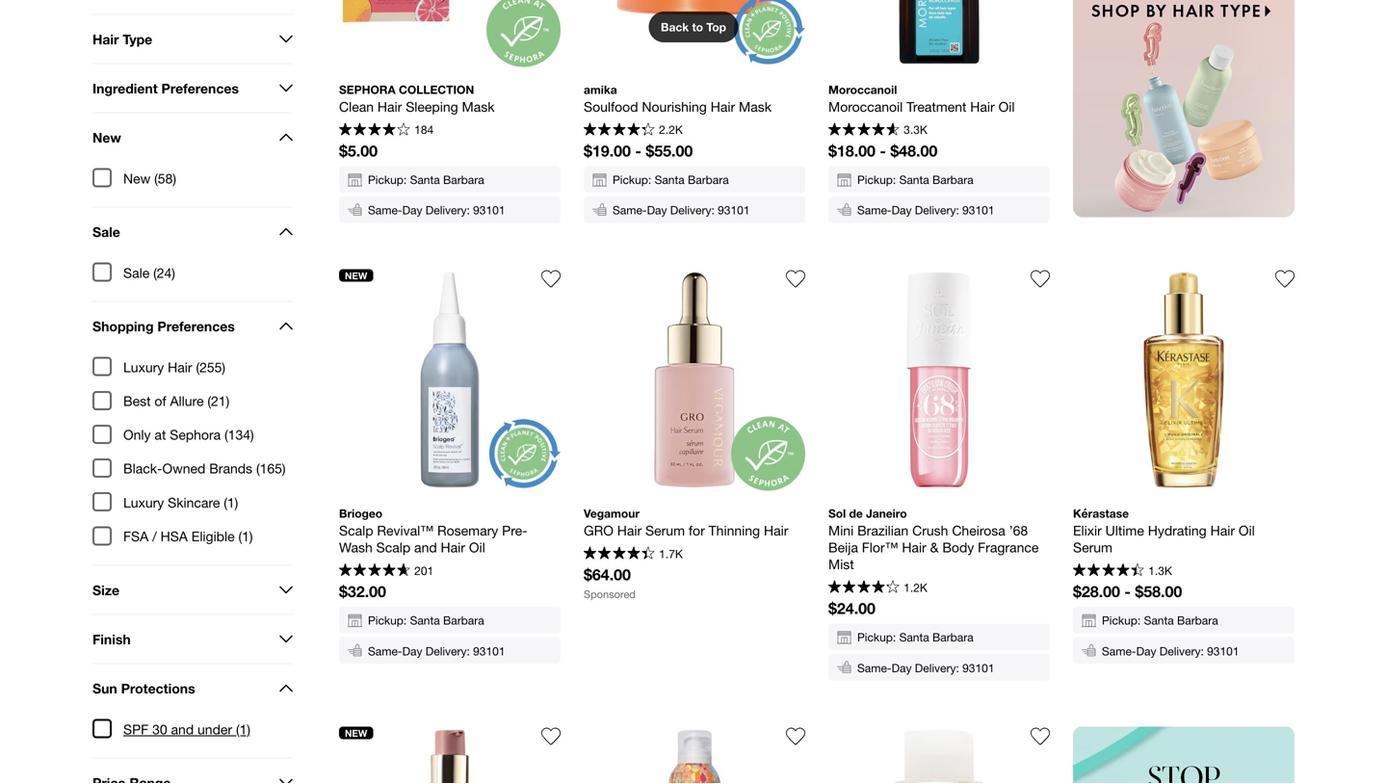 Task type: vqa. For each thing, say whether or not it's contained in the screenshot.


Task type: describe. For each thing, give the bounding box(es) containing it.
sign in to love kérastase - elixir ultime hydrating hair oil serum image
[[1275, 269, 1295, 289]]

sephora collection clean hair sleeping mask
[[339, 83, 495, 114]]

pickup: santa barbara for $19.00 - $55.00
[[613, 173, 729, 186]]

(24)
[[153, 265, 175, 281]]

cheirosa
[[952, 523, 1005, 539]]

pre-
[[502, 523, 527, 539]]

201 reviews element
[[414, 564, 434, 577]]

- for $18.00
[[880, 141, 886, 160]]

delivery: for $18.00 - $48.00
[[915, 203, 959, 217]]

amika - perk up talc-free dry shampoo image
[[584, 727, 805, 783]]

beija
[[828, 539, 858, 555]]

0 horizontal spatial scalp
[[339, 523, 373, 539]]

de
[[849, 507, 863, 520]]

$28.00
[[1073, 582, 1120, 601]]

hair type
[[92, 31, 152, 47]]

0 vertical spatial (1)
[[224, 494, 238, 510]]

finish
[[92, 631, 131, 647]]

hydrating
[[1148, 523, 1207, 539]]

sun protections button
[[92, 664, 293, 712]]

1 vertical spatial and
[[171, 721, 194, 737]]

(21)
[[207, 393, 229, 409]]

4.5 stars element for $18.00 - $48.00
[[828, 123, 899, 138]]

same-day delivery: 93101 for $28.00 - $58.00
[[1102, 644, 1239, 658]]

delivery: for $19.00 - $55.00
[[670, 203, 715, 217]]

only
[[123, 427, 151, 443]]

pickup: for $19.00 - $55.00
[[613, 173, 651, 186]]

vegamour
[[584, 507, 640, 520]]

owned
[[162, 461, 205, 477]]

best
[[123, 393, 151, 409]]

sponsored
[[584, 588, 636, 601]]

$24.00
[[828, 599, 876, 617]]

pickup: for $24.00
[[857, 631, 896, 644]]

day for $28.00 - $58.00
[[1136, 644, 1156, 658]]

/
[[152, 528, 157, 544]]

93101 for $19.00 - $55.00
[[718, 203, 750, 217]]

1 moroccanoil from the top
[[828, 83, 897, 96]]

amika soulfood nourishing hair mask
[[584, 83, 772, 114]]

flor™
[[862, 539, 898, 555]]

barbara for $24.00
[[932, 631, 974, 644]]

barbara for $5.00
[[443, 173, 484, 186]]

1.3k
[[1148, 564, 1172, 577]]

day for $32.00
[[402, 644, 422, 658]]

santa for $28.00 - $58.00
[[1144, 614, 1174, 627]]

sign in to love briogeo - scalp revival™ rosemary pre-wash scalp and hair oil image
[[541, 269, 561, 289]]

santa for $32.00
[[410, 614, 440, 627]]

$64.00
[[584, 565, 631, 584]]

day for $19.00 - $55.00
[[647, 203, 667, 217]]

sleeping
[[406, 99, 458, 114]]

pickup: santa barbara for $32.00
[[368, 614, 484, 627]]

vegamour - gro hair serum for thinning hair image
[[584, 269, 805, 491]]

to
[[692, 20, 703, 34]]

eligible
[[191, 528, 235, 544]]

hair inside hair type button
[[92, 31, 119, 47]]

ingredient preferences
[[92, 80, 239, 96]]

sol de janeiro mini brazilian crush cheirosa '68 beija flor™ hair & body fragrance mist
[[828, 507, 1043, 572]]

mini
[[828, 523, 854, 539]]

3.3k
[[904, 123, 927, 136]]

1.2k
[[904, 581, 927, 594]]

1.2k reviews element
[[904, 581, 927, 594]]

back to top button
[[649, 12, 738, 42]]

oil inside briogeo scalp revival™ rosemary pre- wash scalp and hair oil
[[469, 539, 485, 555]]

- for $28.00
[[1124, 582, 1131, 601]]

sephora
[[339, 83, 396, 96]]

black-
[[123, 461, 162, 477]]

kérastase - elixir ultime hydrating hair oil serum image
[[1073, 269, 1295, 491]]

barbara for $18.00 - $48.00
[[932, 173, 974, 186]]

santa for $5.00
[[410, 173, 440, 186]]

finish button
[[92, 615, 293, 663]]

at
[[155, 427, 166, 443]]

briogeo - scalp revival™ rosemary pre-wash scalp and hair oil image
[[339, 269, 561, 491]]

protections
[[121, 680, 195, 696]]

$19.00 - $55.00
[[584, 141, 693, 160]]

same-day delivery: 93101 for $24.00
[[857, 661, 995, 675]]

brands
[[209, 461, 252, 477]]

fragrance
[[978, 539, 1039, 555]]

shopping preferences
[[92, 318, 235, 334]]

serum inside vegamour gro hair serum for thinning hair
[[645, 523, 685, 539]]

vegamour gro hair serum for thinning hair
[[584, 507, 788, 539]]

luxury for luxury hair (255)
[[123, 359, 164, 375]]

amika
[[584, 83, 617, 96]]

barbara for $28.00 - $58.00
[[1177, 614, 1218, 627]]

$18.00 - $48.00
[[828, 141, 938, 160]]

mist
[[828, 556, 854, 572]]

4.5 stars element for $32.00
[[339, 564, 410, 579]]

delivery: for $32.00
[[426, 644, 470, 658]]

shopping
[[92, 318, 154, 334]]

crush
[[912, 523, 948, 539]]

size button
[[92, 566, 293, 614]]

day for $24.00
[[892, 661, 912, 675]]

(58)
[[154, 170, 176, 186]]

$58.00
[[1135, 582, 1182, 601]]

30
[[152, 721, 167, 737]]

(255)
[[196, 359, 225, 375]]

hsa
[[161, 528, 188, 544]]

of
[[155, 393, 166, 409]]

hair inside sephora collection clean hair sleeping mask
[[378, 99, 402, 114]]

gro
[[584, 523, 613, 539]]

new (58)
[[123, 170, 176, 186]]

$5.00
[[339, 141, 378, 160]]

nourishing
[[642, 99, 707, 114]]

pickup: for $5.00
[[368, 173, 407, 186]]

day for $5.00
[[402, 203, 422, 217]]



Task type: locate. For each thing, give the bounding box(es) containing it.
barbara down $58.00
[[1177, 614, 1218, 627]]

1 vertical spatial (1)
[[238, 528, 253, 544]]

0 vertical spatial luxury
[[123, 359, 164, 375]]

pickup: santa barbara down $58.00
[[1102, 614, 1218, 627]]

2 vertical spatial (1)
[[236, 721, 250, 737]]

1 vertical spatial sale
[[123, 265, 150, 281]]

2 horizontal spatial -
[[1124, 582, 1131, 601]]

4.5 stars element for $19.00 - $55.00
[[584, 123, 655, 138]]

hair inside moroccanoil moroccanoil treatment hair oil
[[970, 99, 995, 114]]

luxury up "best" at the left of the page
[[123, 359, 164, 375]]

sign in to love vegamour - gro hair serum for thinning hair image
[[786, 269, 805, 289]]

new link
[[339, 719, 568, 783]]

oil inside moroccanoil moroccanoil treatment hair oil
[[999, 99, 1015, 114]]

4 stars element for $24.00
[[828, 580, 899, 596]]

$64.00 sponsored
[[584, 565, 636, 601]]

$28.00 - $58.00
[[1073, 582, 1182, 601]]

delivery: down 1.2k
[[915, 661, 959, 675]]

hair right thinning
[[764, 523, 788, 539]]

delivery:
[[426, 203, 470, 217], [670, 203, 715, 217], [915, 203, 959, 217], [426, 644, 470, 658], [1160, 644, 1204, 658], [915, 661, 959, 675]]

- left $58.00
[[1124, 582, 1131, 601]]

4.5 stars element up the $28.00
[[1073, 564, 1144, 579]]

santa down 184
[[410, 173, 440, 186]]

0 vertical spatial preferences
[[161, 80, 239, 96]]

sun protections
[[92, 680, 195, 696]]

0 vertical spatial scalp
[[339, 523, 373, 539]]

(134)
[[224, 427, 254, 443]]

0 vertical spatial and
[[414, 539, 437, 555]]

- left $48.00
[[880, 141, 886, 160]]

4.5 stars element for $64.00
[[584, 547, 655, 562]]

- for $19.00
[[635, 141, 641, 160]]

93101 for $32.00
[[473, 644, 505, 658]]

back
[[661, 20, 689, 34]]

shopping preferences button
[[92, 302, 293, 350]]

1 mask from the left
[[462, 99, 495, 114]]

pickup: santa barbara down 201 reviews element
[[368, 614, 484, 627]]

2 vertical spatial oil
[[469, 539, 485, 555]]

treatment
[[907, 99, 967, 114]]

93101 for $24.00
[[962, 661, 995, 675]]

sign in to love amika - perk up talc-free dry shampoo image
[[786, 727, 805, 746]]

clean
[[339, 99, 374, 114]]

under
[[197, 721, 232, 737]]

hair right treatment at the right of the page
[[970, 99, 995, 114]]

same- down $19.00 - $55.00 on the top left
[[613, 203, 647, 217]]

sale inside dropdown button
[[92, 224, 120, 240]]

luxury for luxury skincare (1)
[[123, 494, 164, 510]]

and inside briogeo scalp revival™ rosemary pre- wash scalp and hair oil
[[414, 539, 437, 555]]

delivery: down 201
[[426, 644, 470, 658]]

0 horizontal spatial serum
[[645, 523, 685, 539]]

4.5 stars element
[[584, 123, 655, 138], [828, 123, 899, 138], [584, 547, 655, 562], [339, 564, 410, 579], [1073, 564, 1144, 579]]

wash
[[339, 539, 373, 555]]

0 horizontal spatial oil
[[469, 539, 485, 555]]

pickup: for $28.00 - $58.00
[[1102, 614, 1141, 627]]

serum down elixir
[[1073, 539, 1113, 555]]

hair type button
[[92, 15, 293, 63]]

day down 184
[[402, 203, 422, 217]]

day for $18.00 - $48.00
[[892, 203, 912, 217]]

spf
[[123, 721, 149, 737]]

same- for $18.00 - $48.00
[[857, 203, 892, 217]]

1 vertical spatial scalp
[[376, 539, 411, 555]]

soulfood
[[584, 99, 638, 114]]

0 vertical spatial 4 stars element
[[339, 123, 410, 138]]

$19.00
[[584, 141, 631, 160]]

barbara for $19.00 - $55.00
[[688, 173, 729, 186]]

hair down vegamour at the bottom left of the page
[[617, 523, 642, 539]]

preferences for ingredient preferences
[[161, 80, 239, 96]]

santa down $55.00
[[655, 173, 685, 186]]

hair down the rosemary
[[441, 539, 465, 555]]

elixir
[[1073, 523, 1102, 539]]

luxury hair (255)
[[123, 359, 225, 375]]

(1) down brands
[[224, 494, 238, 510]]

sol de janeiro - mini brazilian crush cheirosa '68 beija flor™ hair & body fragrance mist image
[[828, 269, 1050, 491]]

1 vertical spatial luxury
[[123, 494, 164, 510]]

sephora
[[170, 427, 221, 443]]

(1) right eligible
[[238, 528, 253, 544]]

stop ignoring your scalp get healthier hair with clinical picks for thinning, dandruff and damage image
[[1073, 727, 1295, 783]]

preferences up (255)
[[157, 318, 235, 334]]

moroccanoil - moroccanoil treatment hair oil image
[[828, 0, 1050, 67]]

93101 for $28.00 - $58.00
[[1207, 644, 1239, 658]]

amika - soulfood nourishing hair mask image
[[584, 0, 805, 67]]

2.2k
[[659, 123, 683, 136]]

sale
[[92, 224, 120, 240], [123, 265, 150, 281]]

same- for $5.00
[[368, 203, 402, 217]]

luxury down 'black-'
[[123, 494, 164, 510]]

day down $48.00
[[892, 203, 912, 217]]

sale for sale (24)
[[123, 265, 150, 281]]

same- down $18.00 - $48.00
[[857, 203, 892, 217]]

thinning
[[709, 523, 760, 539]]

serum up 1.7k reviews element
[[645, 523, 685, 539]]

oil inside "kérastase elixir ultime hydrating hair oil serum"
[[1239, 523, 1255, 539]]

santa down 1.2k
[[899, 631, 929, 644]]

barbara down the rosemary
[[443, 614, 484, 627]]

barbara down body
[[932, 631, 974, 644]]

pickup: santa barbara down $55.00
[[613, 173, 729, 186]]

skincare
[[168, 494, 220, 510]]

$48.00
[[890, 141, 938, 160]]

pickup: down $28.00 - $58.00
[[1102, 614, 1141, 627]]

same- down $32.00
[[368, 644, 402, 658]]

top
[[706, 20, 726, 34]]

0 horizontal spatial 4 stars element
[[339, 123, 410, 138]]

scalp
[[339, 523, 373, 539], [376, 539, 411, 555]]

preferences up new "dropdown button"
[[161, 80, 239, 96]]

4.5 stars element up $32.00
[[339, 564, 410, 579]]

184
[[414, 123, 434, 136]]

janeiro
[[866, 507, 907, 520]]

pickup:
[[368, 173, 407, 186], [613, 173, 651, 186], [857, 173, 896, 186], [368, 614, 407, 627], [1102, 614, 1141, 627], [857, 631, 896, 644]]

oil right treatment at the right of the page
[[999, 99, 1015, 114]]

delivery: down $48.00
[[915, 203, 959, 217]]

pickup: down "$5.00"
[[368, 173, 407, 186]]

ingredient
[[92, 80, 158, 96]]

pickup: for $18.00 - $48.00
[[857, 173, 896, 186]]

preferences
[[161, 80, 239, 96], [157, 318, 235, 334]]

same- for $19.00 - $55.00
[[613, 203, 647, 217]]

day down $58.00
[[1136, 644, 1156, 658]]

pickup: santa barbara for $18.00 - $48.00
[[857, 173, 974, 186]]

hair right nourishing
[[711, 99, 735, 114]]

santa down 201 reviews element
[[410, 614, 440, 627]]

rosemary
[[437, 523, 498, 539]]

pickup: santa barbara for $24.00
[[857, 631, 974, 644]]

and
[[414, 539, 437, 555], [171, 721, 194, 737]]

briogeo scalp revival™ rosemary pre- wash scalp and hair oil
[[339, 507, 527, 555]]

brazilian
[[857, 523, 909, 539]]

back to top
[[661, 20, 726, 34]]

(1)
[[224, 494, 238, 510], [238, 528, 253, 544], [236, 721, 250, 737]]

4 stars element for $5.00
[[339, 123, 410, 138]]

size
[[92, 582, 119, 598]]

delivery: for $5.00
[[426, 203, 470, 217]]

0 vertical spatial serum
[[645, 523, 685, 539]]

same- down "$5.00"
[[368, 203, 402, 217]]

1 horizontal spatial serum
[[1073, 539, 1113, 555]]

same- for $32.00
[[368, 644, 402, 658]]

hair inside sol de janeiro mini brazilian crush cheirosa '68 beija flor™ hair & body fragrance mist
[[902, 539, 926, 555]]

1 vertical spatial preferences
[[157, 318, 235, 334]]

(165)
[[256, 461, 286, 477]]

93101 for $18.00 - $48.00
[[962, 203, 995, 217]]

2 moroccanoil from the top
[[828, 99, 903, 114]]

3.3k reviews element
[[904, 123, 927, 136]]

santa down $48.00
[[899, 173, 929, 186]]

'68
[[1009, 523, 1028, 539]]

new button
[[92, 113, 293, 161]]

ouai - detox shampoo image
[[828, 727, 1050, 783]]

4.5 stars element up $19.00
[[584, 123, 655, 138]]

sale for sale
[[92, 224, 120, 240]]

hair inside "kérastase elixir ultime hydrating hair oil serum"
[[1210, 523, 1235, 539]]

ultime
[[1106, 523, 1144, 539]]

spf 30 and under (1)
[[123, 721, 250, 737]]

ingredient preferences button
[[92, 64, 293, 112]]

oil
[[999, 99, 1015, 114], [1239, 523, 1255, 539], [469, 539, 485, 555]]

0 horizontal spatial and
[[171, 721, 194, 737]]

same-day delivery: 93101 down $55.00
[[613, 203, 750, 217]]

barbara down sleeping
[[443, 173, 484, 186]]

vegamour - hydr-8 weightless repair hair oil image
[[339, 727, 561, 783]]

1.7k
[[659, 547, 683, 560]]

pickup: santa barbara for $5.00
[[368, 173, 484, 186]]

$55.00
[[646, 141, 693, 160]]

delivery: down 184
[[426, 203, 470, 217]]

delivery: down $58.00
[[1160, 644, 1204, 658]]

4.5 stars element up $64.00
[[584, 547, 655, 562]]

hair inside briogeo scalp revival™ rosemary pre- wash scalp and hair oil
[[441, 539, 465, 555]]

$32.00
[[339, 582, 386, 601]]

same-day delivery: 93101 down 1.2k
[[857, 661, 995, 675]]

sign in to love vegamour - hydr-8 weightless repair hair oil image
[[541, 727, 561, 746]]

same-day delivery: 93101 down $58.00
[[1102, 644, 1239, 658]]

sign in to love ouai - detox shampoo image
[[1031, 727, 1050, 746]]

barbara for $32.00
[[443, 614, 484, 627]]

day down $55.00
[[647, 203, 667, 217]]

and right 30
[[171, 721, 194, 737]]

scalp up wash
[[339, 523, 373, 539]]

1 horizontal spatial scalp
[[376, 539, 411, 555]]

2 mask from the left
[[739, 99, 772, 114]]

1 horizontal spatial oil
[[999, 99, 1015, 114]]

0 vertical spatial oil
[[999, 99, 1015, 114]]

hair inside amika soulfood nourishing hair mask
[[711, 99, 735, 114]]

pickup: for $32.00
[[368, 614, 407, 627]]

same- for $24.00
[[857, 661, 892, 675]]

function of beauty pro | texted by pros, customized by you. only at sephora. | shop by hair type > image
[[1073, 0, 1295, 217]]

day down 1.2k
[[892, 661, 912, 675]]

4.5 stars element for $28.00 - $58.00
[[1073, 564, 1144, 579]]

hair down sephora
[[378, 99, 402, 114]]

1 luxury from the top
[[123, 359, 164, 375]]

same-day delivery: 93101 for $18.00 - $48.00
[[857, 203, 995, 217]]

1 vertical spatial serum
[[1073, 539, 1113, 555]]

scalp down revival™
[[376, 539, 411, 555]]

pickup: down $18.00 - $48.00
[[857, 173, 896, 186]]

for
[[689, 523, 705, 539]]

184 reviews element
[[414, 123, 434, 136]]

preferences inside shopping preferences dropdown button
[[157, 318, 235, 334]]

hair right hydrating
[[1210, 523, 1235, 539]]

kérastase
[[1073, 507, 1129, 520]]

sign in to love sol de janeiro - mini brazilian crush cheirosa '68 beija flor™ hair & body fragrance mist image
[[1031, 269, 1050, 289]]

revival™
[[377, 523, 434, 539]]

same-day delivery: 93101 down 184
[[368, 203, 505, 217]]

hair
[[92, 31, 119, 47], [378, 99, 402, 114], [711, 99, 735, 114], [970, 99, 995, 114], [168, 359, 192, 375], [617, 523, 642, 539], [764, 523, 788, 539], [1210, 523, 1235, 539], [441, 539, 465, 555], [902, 539, 926, 555]]

santa for $24.00
[[899, 631, 929, 644]]

pickup: down $24.00 at the right of page
[[857, 631, 896, 644]]

mask right nourishing
[[739, 99, 772, 114]]

sun
[[92, 680, 117, 696]]

same-day delivery: 93101 for $32.00
[[368, 644, 505, 658]]

santa down $58.00
[[1144, 614, 1174, 627]]

mask inside amika soulfood nourishing hair mask
[[739, 99, 772, 114]]

1.7k reviews element
[[659, 547, 683, 560]]

- left $55.00
[[635, 141, 641, 160]]

same-day delivery: 93101 down 201 reviews element
[[368, 644, 505, 658]]

same- down $28.00 - $58.00
[[1102, 644, 1136, 658]]

sale button
[[92, 208, 293, 256]]

same-day delivery: 93101 for $5.00
[[368, 203, 505, 217]]

pickup: santa barbara down 184 reviews element
[[368, 173, 484, 186]]

pickup: santa barbara for $28.00 - $58.00
[[1102, 614, 1218, 627]]

pickup: santa barbara
[[368, 173, 484, 186], [613, 173, 729, 186], [857, 173, 974, 186], [368, 614, 484, 627], [1102, 614, 1218, 627], [857, 631, 974, 644]]

0 horizontal spatial -
[[635, 141, 641, 160]]

sephora collection - clean hair sleeping mask image
[[339, 0, 561, 67]]

delivery: for $24.00
[[915, 661, 959, 675]]

preferences for shopping preferences
[[157, 318, 235, 334]]

same- for $28.00 - $58.00
[[1102, 644, 1136, 658]]

0 vertical spatial moroccanoil
[[828, 83, 897, 96]]

1 horizontal spatial mask
[[739, 99, 772, 114]]

sol
[[828, 507, 846, 520]]

2 horizontal spatial oil
[[1239, 523, 1255, 539]]

only at sephora (134)
[[123, 427, 254, 443]]

1.3k reviews element
[[1148, 564, 1172, 577]]

luxury skincare (1)
[[123, 494, 238, 510]]

fsa / hsa eligible (1)
[[123, 528, 253, 544]]

collection
[[399, 83, 474, 96]]

0 vertical spatial sale
[[92, 224, 120, 240]]

serum inside "kérastase elixir ultime hydrating hair oil serum"
[[1073, 539, 1113, 555]]

preferences inside the ingredient preferences button
[[161, 80, 239, 96]]

serum
[[645, 523, 685, 539], [1073, 539, 1113, 555]]

hair left (255)
[[168, 359, 192, 375]]

hair left &
[[902, 539, 926, 555]]

pickup: down $32.00
[[368, 614, 407, 627]]

barbara down $48.00
[[932, 173, 974, 186]]

&
[[930, 539, 939, 555]]

oil down the rosemary
[[469, 539, 485, 555]]

same-day delivery: 93101 down $48.00
[[857, 203, 995, 217]]

201
[[414, 564, 434, 577]]

new inside "dropdown button"
[[92, 129, 121, 145]]

delivery: down $55.00
[[670, 203, 715, 217]]

2 luxury from the top
[[123, 494, 164, 510]]

same- down $24.00 at the right of page
[[857, 661, 892, 675]]

moroccanoil
[[828, 83, 897, 96], [828, 99, 903, 114]]

same-day delivery: 93101 for $19.00 - $55.00
[[613, 203, 750, 217]]

(1) for under
[[236, 721, 250, 737]]

93101 for $5.00
[[473, 203, 505, 217]]

1 horizontal spatial sale
[[123, 265, 150, 281]]

(1) for eligible
[[238, 528, 253, 544]]

4.5 stars element up $18.00
[[828, 123, 899, 138]]

santa for $18.00 - $48.00
[[899, 173, 929, 186]]

4 stars element up $24.00 at the right of page
[[828, 580, 899, 596]]

and up 201
[[414, 539, 437, 555]]

pickup: down $19.00 - $55.00 on the top left
[[613, 173, 651, 186]]

day down 201
[[402, 644, 422, 658]]

1 horizontal spatial 4 stars element
[[828, 580, 899, 596]]

0 horizontal spatial mask
[[462, 99, 495, 114]]

barbara down $55.00
[[688, 173, 729, 186]]

2.2k reviews element
[[659, 123, 683, 136]]

pickup: santa barbara down 1.2k
[[857, 631, 974, 644]]

(1) right the under
[[236, 721, 250, 737]]

1 vertical spatial 4 stars element
[[828, 580, 899, 596]]

pickup: santa barbara down $48.00
[[857, 173, 974, 186]]

oil right hydrating
[[1239, 523, 1255, 539]]

1 horizontal spatial and
[[414, 539, 437, 555]]

santa for $19.00 - $55.00
[[655, 173, 685, 186]]

0 horizontal spatial sale
[[92, 224, 120, 240]]

type
[[123, 31, 152, 47]]

4 stars element up "$5.00"
[[339, 123, 410, 138]]

hair left type
[[92, 31, 119, 47]]

1 vertical spatial oil
[[1239, 523, 1255, 539]]

4 stars element
[[339, 123, 410, 138], [828, 580, 899, 596]]

sale (24)
[[123, 265, 175, 281]]

mask inside sephora collection clean hair sleeping mask
[[462, 99, 495, 114]]

1 vertical spatial moroccanoil
[[828, 99, 903, 114]]

1 horizontal spatial -
[[880, 141, 886, 160]]

same-
[[368, 203, 402, 217], [613, 203, 647, 217], [857, 203, 892, 217], [368, 644, 402, 658], [1102, 644, 1136, 658], [857, 661, 892, 675]]

moroccanoil moroccanoil treatment hair oil
[[828, 83, 1015, 114]]

mask down collection
[[462, 99, 495, 114]]

delivery: for $28.00 - $58.00
[[1160, 644, 1204, 658]]



